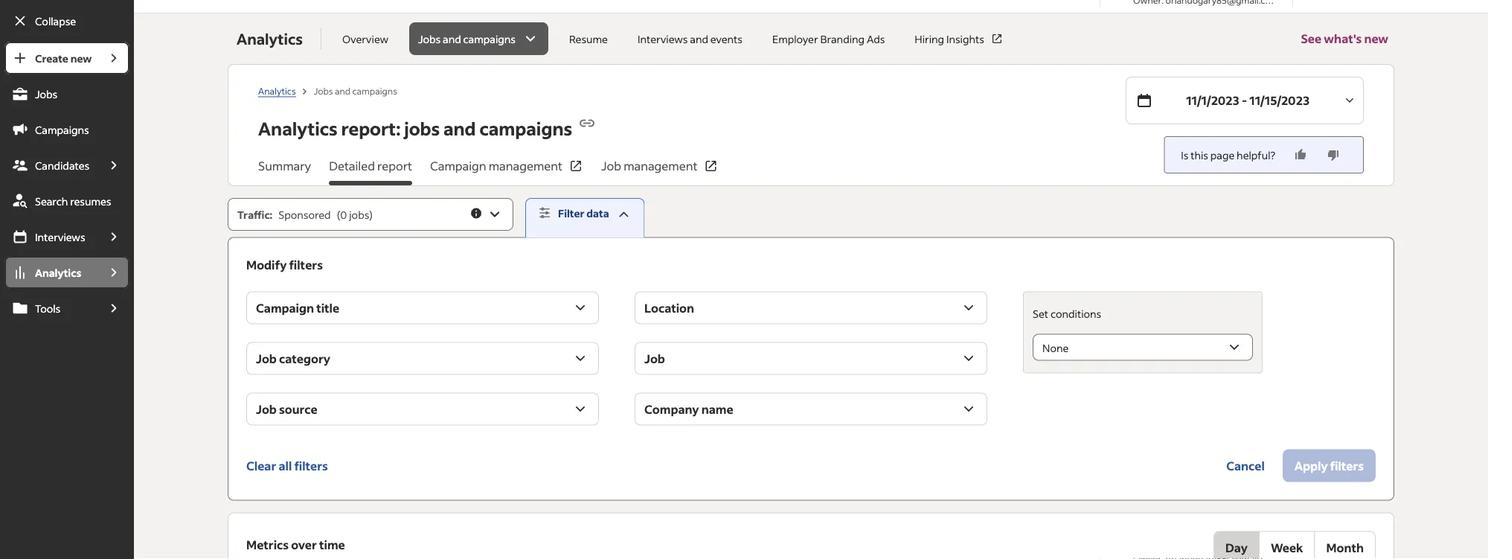 Task type: locate. For each thing, give the bounding box(es) containing it.
filters inside button
[[294, 458, 328, 473]]

1 vertical spatial filters
[[294, 458, 328, 473]]

new right what's
[[1365, 31, 1389, 46]]

campaigns
[[463, 32, 516, 45], [352, 85, 397, 96], [480, 117, 573, 140]]

search resumes link
[[4, 185, 130, 217]]

job button
[[635, 342, 988, 375]]

see what's new
[[1302, 31, 1389, 46]]

1 vertical spatial interviews
[[35, 230, 85, 243]]

1 horizontal spatial interviews
[[638, 32, 688, 45]]

resume
[[569, 32, 608, 45]]

tools
[[35, 301, 60, 315]]

campaign
[[430, 158, 487, 173], [256, 300, 314, 315]]

filter
[[558, 207, 585, 220]]

filters right modify
[[289, 257, 323, 272]]

filters
[[289, 257, 323, 272], [294, 458, 328, 473]]

0 vertical spatial new
[[1365, 31, 1389, 46]]

analytics
[[237, 29, 303, 48], [258, 85, 296, 96], [258, 117, 338, 140], [35, 266, 81, 279]]

job left source
[[256, 401, 277, 417]]

collapse
[[35, 14, 76, 28]]

job inside job source dropdown button
[[256, 401, 277, 417]]

new
[[1365, 31, 1389, 46], [70, 51, 92, 65]]

job for job category
[[256, 351, 277, 366]]

2 vertical spatial campaigns
[[480, 117, 573, 140]]

metrics
[[246, 537, 289, 552]]

job category
[[256, 351, 330, 366]]

0 vertical spatial campaign
[[430, 158, 487, 173]]

campaign title button
[[246, 292, 599, 324]]

jobs up report
[[404, 117, 440, 140]]

job up data at the left top of the page
[[602, 158, 622, 173]]

company name
[[645, 401, 734, 417]]

collapse button
[[4, 4, 130, 37]]

is this page helpful?
[[1182, 148, 1276, 162]]

jobs
[[404, 117, 440, 140], [349, 208, 369, 221]]

and
[[443, 32, 461, 45], [690, 32, 709, 45], [335, 85, 351, 96], [444, 117, 476, 140]]

1 vertical spatial campaign
[[256, 300, 314, 315]]

campaign inside popup button
[[256, 300, 314, 315]]

traffic: sponsored ( 0 jobs )
[[238, 208, 373, 221]]

new inside button
[[1365, 31, 1389, 46]]

menu bar containing create new
[[0, 42, 134, 559]]

filters right all
[[294, 458, 328, 473]]

management for campaign management
[[489, 158, 563, 173]]

job inside job popup button
[[645, 351, 665, 366]]

job inside job category popup button
[[256, 351, 277, 366]]

all
[[279, 458, 292, 473]]

see
[[1302, 31, 1322, 46]]

search resumes
[[35, 194, 111, 208]]

employer branding ads link
[[764, 22, 894, 55]]

0 vertical spatial interviews
[[638, 32, 688, 45]]

jobs right 0
[[349, 208, 369, 221]]

interviews down search resumes link
[[35, 230, 85, 243]]

summary
[[258, 158, 311, 173]]

this page is helpful image
[[1294, 147, 1309, 162]]

search
[[35, 194, 68, 208]]

job
[[602, 158, 622, 173], [256, 351, 277, 366], [645, 351, 665, 366], [256, 401, 277, 417]]

branding
[[821, 32, 865, 45]]

1 horizontal spatial new
[[1365, 31, 1389, 46]]

analytics inside analytics link
[[35, 266, 81, 279]]

1 vertical spatial analytics link
[[4, 256, 98, 289]]

11/1/2023
[[1187, 93, 1240, 108]]

this page is not helpful image
[[1327, 147, 1342, 162]]

0 vertical spatial jobs and campaigns
[[418, 32, 516, 45]]

1 vertical spatial jobs
[[349, 208, 369, 221]]

jobs and campaigns
[[418, 32, 516, 45], [314, 85, 397, 96]]

job source button
[[246, 393, 599, 426]]

0 horizontal spatial management
[[489, 158, 563, 173]]

1 vertical spatial jobs and campaigns
[[314, 85, 397, 96]]

job down location
[[645, 351, 665, 366]]

job for job
[[645, 351, 665, 366]]

2 management from the left
[[624, 158, 698, 173]]

1 management from the left
[[489, 158, 563, 173]]

conditions
[[1051, 307, 1102, 320]]

detailed
[[329, 158, 375, 173]]

hiring insights link
[[906, 22, 1013, 55]]

modify filters
[[246, 257, 323, 272]]

create new
[[35, 51, 92, 65]]

campaign title
[[256, 300, 340, 315]]

0 vertical spatial analytics link
[[258, 85, 296, 97]]

2 horizontal spatial jobs
[[418, 32, 441, 45]]

interviews inside interviews and events link
[[638, 32, 688, 45]]

interviews
[[638, 32, 688, 45], [35, 230, 85, 243]]

0 vertical spatial campaigns
[[463, 32, 516, 45]]

analytics link
[[258, 85, 296, 97], [4, 256, 98, 289]]

job source
[[256, 401, 318, 417]]

0 vertical spatial jobs
[[404, 117, 440, 140]]

category
[[279, 351, 330, 366]]

job inside job management link
[[602, 158, 622, 173]]

interviews link
[[4, 220, 98, 253]]

month
[[1327, 540, 1365, 555]]

over
[[291, 537, 317, 552]]

data
[[587, 207, 609, 220]]

clear all filters
[[246, 458, 328, 473]]

interviews inside interviews link
[[35, 230, 85, 243]]

0 horizontal spatial jobs
[[35, 87, 57, 100]]

1 vertical spatial new
[[70, 51, 92, 65]]

detailed report link
[[329, 157, 412, 185]]

campaign left title
[[256, 300, 314, 315]]

jobs
[[418, 32, 441, 45], [314, 85, 333, 96], [35, 87, 57, 100]]

see what's new button
[[1302, 13, 1389, 64]]

job for job management
[[602, 158, 622, 173]]

)
[[369, 208, 373, 221]]

1 horizontal spatial campaign
[[430, 158, 487, 173]]

new right create
[[70, 51, 92, 65]]

interviews left events
[[638, 32, 688, 45]]

0 horizontal spatial analytics link
[[4, 256, 98, 289]]

1 horizontal spatial jobs and campaigns
[[418, 32, 516, 45]]

cancel
[[1227, 458, 1265, 473]]

0 vertical spatial filters
[[289, 257, 323, 272]]

show shareable url image
[[578, 114, 596, 132]]

1 horizontal spatial management
[[624, 158, 698, 173]]

insights
[[947, 32, 985, 45]]

clear
[[246, 458, 276, 473]]

0 horizontal spatial campaign
[[256, 300, 314, 315]]

management
[[489, 158, 563, 173], [624, 158, 698, 173]]

0 horizontal spatial new
[[70, 51, 92, 65]]

campaign up this filters data based on the type of traffic a job received, not the sponsored status of the job itself. some jobs may receive both sponsored and organic traffic. combined view shows all traffic. icon at left
[[430, 158, 487, 173]]

menu bar
[[0, 42, 134, 559]]

analytics report: jobs and campaigns
[[258, 117, 573, 140]]

filter data
[[558, 207, 609, 220]]

campaign management link
[[430, 157, 584, 185]]

job left category in the bottom left of the page
[[256, 351, 277, 366]]

set conditions
[[1033, 307, 1102, 320]]

0 horizontal spatial interviews
[[35, 230, 85, 243]]

source
[[279, 401, 318, 417]]

11/1/2023 - 11/15/2023
[[1187, 93, 1310, 108]]

what's
[[1325, 31, 1363, 46]]

interviews for interviews
[[35, 230, 85, 243]]



Task type: describe. For each thing, give the bounding box(es) containing it.
hiring insights
[[915, 32, 985, 45]]

jobs inside button
[[418, 32, 441, 45]]

company name button
[[635, 393, 988, 426]]

management for job management
[[624, 158, 698, 173]]

this
[[1191, 148, 1209, 162]]

job management
[[602, 158, 698, 173]]

jobs link
[[4, 77, 130, 110]]

1 horizontal spatial analytics link
[[258, 85, 296, 97]]

interviews for interviews and events
[[638, 32, 688, 45]]

campaigns link
[[4, 113, 130, 146]]

employer
[[773, 32, 819, 45]]

campaigns
[[35, 123, 89, 136]]

0 horizontal spatial jobs and campaigns
[[314, 85, 397, 96]]

campaigns inside button
[[463, 32, 516, 45]]

events
[[711, 32, 743, 45]]

candidates link
[[4, 149, 98, 182]]

job category button
[[246, 342, 599, 375]]

-
[[1242, 93, 1248, 108]]

report:
[[341, 117, 401, 140]]

detailed report
[[329, 158, 412, 173]]

candidates
[[35, 159, 89, 172]]

overview link
[[333, 22, 398, 55]]

0
[[340, 208, 347, 221]]

jobs and campaigns button
[[409, 22, 549, 55]]

location
[[645, 300, 695, 315]]

campaign management
[[430, 158, 563, 173]]

location button
[[635, 292, 988, 324]]

interviews and events link
[[629, 22, 752, 55]]

time
[[319, 537, 345, 552]]

page
[[1211, 148, 1235, 162]]

this filters data based on the type of traffic a job received, not the sponsored status of the job itself. some jobs may receive both sponsored and organic traffic. combined view shows all traffic. image
[[470, 207, 483, 220]]

resume link
[[561, 22, 617, 55]]

title
[[317, 300, 340, 315]]

day
[[1226, 540, 1248, 555]]

1 horizontal spatial jobs
[[314, 85, 333, 96]]

job management link
[[602, 157, 719, 185]]

summary link
[[258, 157, 311, 185]]

jobs inside 'link'
[[35, 87, 57, 100]]

helpful?
[[1237, 148, 1276, 162]]

1 vertical spatial campaigns
[[352, 85, 397, 96]]

none
[[1043, 341, 1069, 354]]

metrics over time
[[246, 537, 345, 552]]

modify
[[246, 257, 287, 272]]

hiring
[[915, 32, 945, 45]]

is
[[1182, 148, 1189, 162]]

overview
[[342, 32, 389, 45]]

(
[[337, 208, 340, 221]]

set
[[1033, 307, 1049, 320]]

job for job source
[[256, 401, 277, 417]]

ads
[[867, 32, 885, 45]]

traffic:
[[238, 208, 273, 221]]

sponsored
[[279, 208, 331, 221]]

campaign for campaign management
[[430, 158, 487, 173]]

0 horizontal spatial jobs
[[349, 208, 369, 221]]

report
[[377, 158, 412, 173]]

11/15/2023
[[1250, 93, 1310, 108]]

and inside button
[[443, 32, 461, 45]]

cancel button
[[1215, 449, 1277, 482]]

create
[[35, 51, 68, 65]]

company
[[645, 401, 699, 417]]

resumes
[[70, 194, 111, 208]]

week
[[1271, 540, 1304, 555]]

1 horizontal spatial jobs
[[404, 117, 440, 140]]

campaign for campaign title
[[256, 300, 314, 315]]

filter data button
[[526, 198, 645, 238]]

none button
[[1033, 334, 1254, 361]]

employer branding ads
[[773, 32, 885, 45]]

create new link
[[4, 42, 98, 74]]

clear all filters button
[[246, 449, 328, 482]]

name
[[702, 401, 734, 417]]

tools link
[[4, 292, 98, 325]]

jobs and campaigns inside button
[[418, 32, 516, 45]]



Task type: vqa. For each thing, say whether or not it's contained in the screenshot.
across inside the DEEP DIVE INTO YOUR PERFORMANCE BY COMPARING KEY METRICS, LIKE CLICKS AND APPLIES, ACROSS JOBS AND CAMPAIGNS.
no



